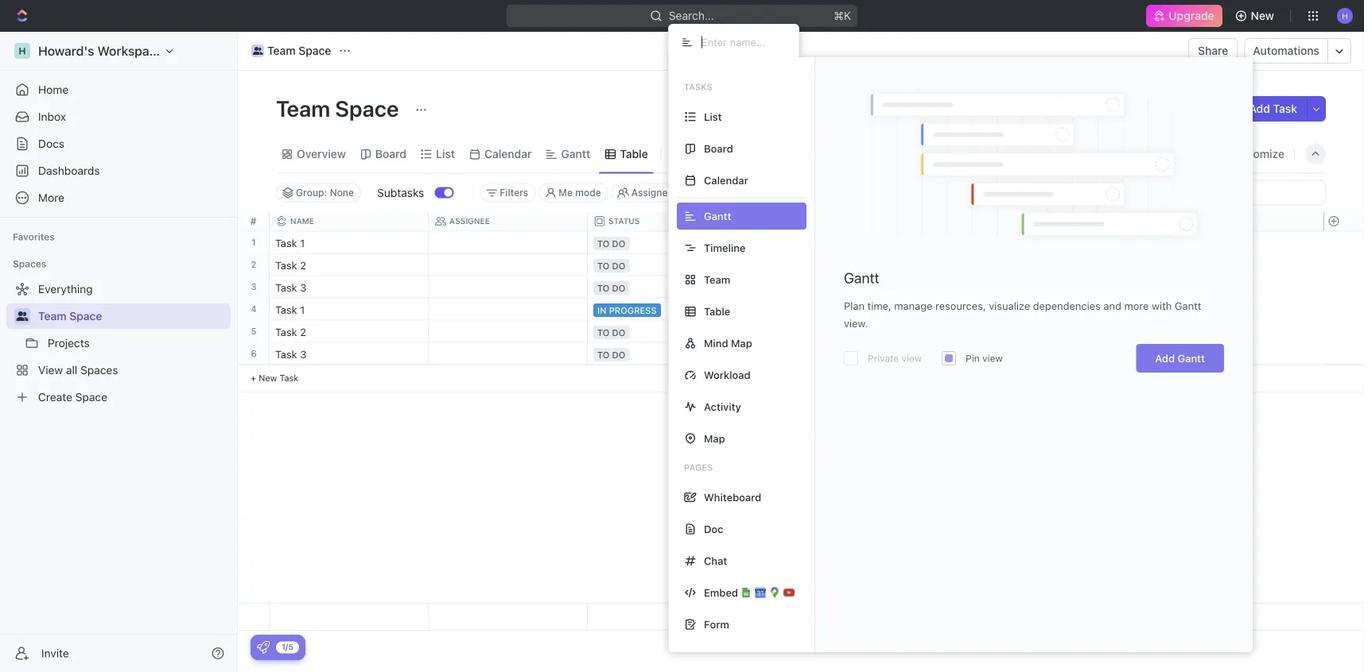 Task type: locate. For each thing, give the bounding box(es) containing it.
map down activity
[[704, 433, 725, 445]]

1 vertical spatial space
[[335, 95, 399, 121]]

3 set priority element from the top
[[904, 299, 927, 323]]

2 to from the top
[[597, 261, 610, 271]]

new task
[[259, 373, 299, 384]]

‎task down ‎task 1
[[275, 259, 297, 271]]

0 vertical spatial add
[[1249, 102, 1270, 115]]

1 down '#' on the left top of the page
[[252, 237, 256, 248]]

0 horizontal spatial list
[[436, 148, 455, 161]]

add
[[1249, 102, 1270, 115], [1155, 353, 1175, 365]]

space
[[299, 44, 331, 57], [335, 95, 399, 121], [69, 310, 102, 323]]

1 vertical spatial list
[[436, 148, 455, 161]]

‎task for ‎task 2
[[275, 259, 297, 271]]

subtasks button
[[371, 180, 435, 206]]

plan time, manage resources, visualize dependencies and more with gantt view.
[[844, 300, 1201, 330]]

5 do from the top
[[612, 350, 625, 360]]

dashboards link
[[6, 158, 231, 184]]

show
[[709, 187, 734, 198]]

task 3 down task 2
[[275, 348, 306, 360]]

1 vertical spatial new
[[259, 373, 277, 384]]

hide button
[[1157, 143, 1205, 165]]

1 horizontal spatial new
[[1251, 9, 1274, 22]]

1 vertical spatial task 3
[[275, 348, 306, 360]]

6
[[251, 349, 257, 359]]

closed
[[736, 187, 767, 198]]

task
[[1273, 102, 1297, 115], [275, 282, 297, 294], [275, 304, 297, 316], [275, 326, 297, 338], [275, 348, 297, 360], [280, 373, 299, 384]]

view.
[[844, 318, 868, 330]]

press space to select this row. row containing 3
[[238, 276, 270, 299]]

1 to do from the top
[[597, 239, 625, 249]]

view right pin
[[982, 353, 1003, 364]]

gantt
[[561, 148, 590, 161], [844, 270, 879, 287], [1175, 300, 1201, 312], [1178, 353, 1205, 365]]

set priority image right the private
[[904, 344, 927, 368]]

team
[[267, 44, 296, 57], [276, 95, 330, 121], [704, 274, 730, 286], [38, 310, 67, 323]]

2 vertical spatial set priority image
[[904, 344, 927, 368]]

2 for task
[[300, 326, 306, 338]]

5 to do from the top
[[597, 350, 625, 360]]

3 up 4
[[251, 282, 257, 292]]

gantt inside gantt link
[[561, 148, 590, 161]]

user group image inside team space tree
[[16, 312, 28, 321]]

2 inside 1 2 3 4 5 6
[[251, 260, 256, 270]]

2 vertical spatial space
[[69, 310, 102, 323]]

do for to do cell corresponding to ‎task 1's set priority icon
[[612, 239, 625, 249]]

gantt link
[[558, 143, 590, 165]]

2 left ‎task 2
[[251, 260, 256, 270]]

2 down ‎task 1
[[300, 259, 306, 271]]

2
[[300, 259, 306, 271], [251, 260, 256, 270], [300, 326, 306, 338]]

2 down task 1
[[300, 326, 306, 338]]

automations button
[[1245, 39, 1328, 63]]

1 set priority image from the top
[[904, 233, 927, 257]]

mind
[[704, 338, 728, 350]]

grid
[[238, 212, 1364, 632]]

0 vertical spatial task 3
[[275, 282, 306, 294]]

4 to do cell from the top
[[588, 321, 747, 342]]

set priority image
[[904, 233, 927, 257], [904, 299, 927, 323], [904, 344, 927, 368]]

0 horizontal spatial view
[[902, 353, 922, 364]]

0 vertical spatial set priority image
[[904, 233, 927, 257]]

to do for ‎task 1's set priority icon
[[597, 239, 625, 249]]

list inside "list" link
[[436, 148, 455, 161]]

0 horizontal spatial space
[[69, 310, 102, 323]]

3 set priority image from the top
[[904, 344, 927, 368]]

hide inside dropdown button
[[1176, 148, 1200, 161]]

board link
[[372, 143, 406, 165]]

user group image inside team space link
[[253, 47, 263, 55]]

‎task 1
[[275, 237, 305, 249]]

0 horizontal spatial calendar
[[484, 148, 532, 161]]

to for to do cell corresponding to ‎task 1's set priority icon
[[597, 239, 610, 249]]

calendar up show on the right top
[[704, 175, 748, 187]]

2 ‎task from the top
[[275, 259, 297, 271]]

0 vertical spatial list
[[704, 111, 722, 123]]

table link
[[617, 143, 648, 165]]

1 to from the top
[[597, 239, 610, 249]]

1 horizontal spatial add
[[1249, 102, 1270, 115]]

0 horizontal spatial new
[[259, 373, 277, 384]]

tasks
[[684, 82, 712, 92]]

home
[[38, 83, 69, 96]]

calendar link
[[481, 143, 532, 165]]

‎task
[[275, 237, 297, 249], [275, 259, 297, 271]]

team space tree
[[6, 277, 231, 410]]

grid containing ‎task 1
[[238, 212, 1364, 632]]

list
[[704, 111, 722, 123], [436, 148, 455, 161]]

press space to select this row. row containing task 1
[[270, 299, 1065, 323]]

0 vertical spatial calendar
[[484, 148, 532, 161]]

1 up ‎task 2
[[300, 237, 305, 249]]

1 vertical spatial table
[[704, 306, 730, 318]]

set priority element
[[904, 233, 927, 257], [904, 277, 927, 301], [904, 299, 927, 323], [904, 344, 927, 368]]

form
[[704, 619, 729, 631]]

pin
[[966, 353, 980, 364]]

row group containing 1 2 3 4 5 6
[[238, 232, 270, 393]]

1 vertical spatial set priority image
[[904, 299, 927, 323]]

visualize
[[989, 300, 1030, 312]]

task 3
[[275, 282, 306, 294], [275, 348, 306, 360]]

board up subtasks
[[375, 148, 406, 161]]

docs
[[38, 137, 64, 150]]

in
[[597, 305, 607, 316]]

1 horizontal spatial hide
[[1176, 148, 1200, 161]]

0 vertical spatial ‎task
[[275, 237, 297, 249]]

1 vertical spatial team space link
[[38, 304, 227, 329]]

favorites
[[13, 231, 55, 243]]

0 vertical spatial team space link
[[247, 41, 335, 60]]

‎task up ‎task 2
[[275, 237, 297, 249]]

board
[[704, 143, 733, 155], [375, 148, 406, 161]]

1 horizontal spatial view
[[982, 353, 1003, 364]]

5 to do cell from the top
[[588, 343, 747, 365]]

1 horizontal spatial space
[[299, 44, 331, 57]]

set priority image
[[904, 277, 927, 301]]

show closed
[[709, 187, 767, 198]]

0 horizontal spatial table
[[620, 148, 648, 161]]

0 horizontal spatial add
[[1155, 353, 1175, 365]]

press space to select this row. row
[[238, 232, 270, 254], [270, 232, 1065, 257], [238, 254, 270, 276], [270, 254, 1065, 276], [238, 276, 270, 299], [270, 276, 1065, 301], [238, 299, 270, 321], [270, 299, 1065, 323], [238, 321, 270, 343], [270, 321, 1065, 343], [238, 343, 270, 366], [270, 343, 1065, 368], [270, 605, 1065, 632]]

hide right 'closed'
[[794, 187, 815, 198]]

1 horizontal spatial table
[[704, 306, 730, 318]]

3 to from the top
[[597, 283, 610, 294]]

0 horizontal spatial map
[[704, 433, 725, 445]]

‎task for ‎task 1
[[275, 237, 297, 249]]

hide
[[1176, 148, 1200, 161], [794, 187, 815, 198]]

view
[[902, 353, 922, 364], [982, 353, 1003, 364]]

customize
[[1229, 148, 1285, 161]]

team inside tree
[[38, 310, 67, 323]]

in progress
[[597, 305, 657, 316]]

1 vertical spatial map
[[704, 433, 725, 445]]

press space to select this row. row containing 5
[[238, 321, 270, 343]]

2 for 1
[[251, 260, 256, 270]]

1 horizontal spatial team space link
[[247, 41, 335, 60]]

1 vertical spatial add
[[1155, 353, 1175, 365]]

new down task 2
[[259, 373, 277, 384]]

chat
[[704, 556, 727, 568]]

view right the private
[[902, 353, 922, 364]]

1 horizontal spatial user group image
[[253, 47, 263, 55]]

0 vertical spatial space
[[299, 44, 331, 57]]

2 set priority image from the top
[[904, 299, 927, 323]]

set priority image up set priority image on the top of page
[[904, 233, 927, 257]]

inbox link
[[6, 104, 231, 130]]

cell
[[429, 232, 588, 253], [747, 232, 906, 253], [429, 254, 588, 276], [747, 254, 906, 276], [906, 254, 1065, 276], [429, 276, 588, 298], [747, 276, 906, 298], [429, 299, 588, 320], [747, 299, 906, 320], [429, 321, 588, 342], [747, 321, 906, 342], [906, 321, 1065, 342], [429, 343, 588, 365], [747, 343, 906, 365], [906, 605, 1065, 631]]

do for fourth to do cell from the top
[[612, 328, 625, 338]]

2 view from the left
[[982, 353, 1003, 364]]

automations
[[1253, 44, 1320, 57]]

0 vertical spatial new
[[1251, 9, 1274, 22]]

0 vertical spatial map
[[731, 338, 752, 350]]

1 horizontal spatial calendar
[[704, 175, 748, 187]]

3 down ‎task 2
[[300, 282, 306, 294]]

4 do from the top
[[612, 328, 625, 338]]

in progress cell
[[588, 299, 747, 320]]

view for private view
[[902, 353, 922, 364]]

1 ‎task from the top
[[275, 237, 297, 249]]

2 do from the top
[[612, 261, 625, 271]]

3 do from the top
[[612, 283, 625, 294]]

add up customize
[[1249, 102, 1270, 115]]

to do cell
[[588, 232, 747, 253], [588, 254, 747, 276], [588, 276, 747, 298], [588, 321, 747, 342], [588, 343, 747, 365]]

hide right search
[[1176, 148, 1200, 161]]

press space to select this row. row containing 1
[[238, 232, 270, 254]]

hide button
[[788, 183, 822, 202]]

do for to do cell corresponding to set priority image on the top of page
[[612, 283, 625, 294]]

task 2
[[275, 326, 306, 338]]

team space
[[267, 44, 331, 57], [276, 95, 404, 121], [38, 310, 102, 323]]

table up assignees button
[[620, 148, 648, 161]]

task 3 down ‎task 2
[[275, 282, 306, 294]]

new up automations
[[1251, 9, 1274, 22]]

to do for task 3 set priority icon
[[597, 350, 625, 360]]

table
[[620, 148, 648, 161], [704, 306, 730, 318]]

map
[[731, 338, 752, 350], [704, 433, 725, 445]]

add task
[[1249, 102, 1297, 115]]

do
[[612, 239, 625, 249], [612, 261, 625, 271], [612, 283, 625, 294], [612, 328, 625, 338], [612, 350, 625, 360]]

user group image
[[253, 47, 263, 55], [16, 312, 28, 321]]

1 do from the top
[[612, 239, 625, 249]]

0 vertical spatial hide
[[1176, 148, 1200, 161]]

new inside button
[[1251, 9, 1274, 22]]

space inside team space tree
[[69, 310, 102, 323]]

task 1
[[275, 304, 305, 316]]

calendar right "list" link
[[484, 148, 532, 161]]

map right mind
[[731, 338, 752, 350]]

1 vertical spatial ‎task
[[275, 259, 297, 271]]

pages
[[684, 463, 713, 473]]

2 task 3 from the top
[[275, 348, 306, 360]]

press space to select this row. row containing 4
[[238, 299, 270, 321]]

3 for set priority image on the top of page
[[300, 282, 306, 294]]

row
[[270, 212, 1065, 231]]

1
[[300, 237, 305, 249], [252, 237, 256, 248], [300, 304, 305, 316]]

list right board link
[[436, 148, 455, 161]]

0 vertical spatial user group image
[[253, 47, 263, 55]]

whiteboard
[[704, 492, 761, 504]]

time,
[[867, 300, 891, 312]]

row group containing ‎task 1
[[270, 232, 1065, 393]]

4 to from the top
[[597, 328, 610, 338]]

3
[[300, 282, 306, 294], [251, 282, 257, 292], [300, 348, 306, 360]]

0 horizontal spatial team space link
[[38, 304, 227, 329]]

add task button
[[1240, 96, 1307, 122]]

0 horizontal spatial board
[[375, 148, 406, 161]]

row group
[[238, 232, 270, 393], [270, 232, 1065, 393], [1324, 232, 1363, 393], [1324, 605, 1363, 631]]

3 to do from the top
[[597, 283, 625, 294]]

row inside grid
[[270, 212, 1065, 231]]

dashboards
[[38, 164, 100, 177]]

1 vertical spatial user group image
[[16, 312, 28, 321]]

1 view from the left
[[902, 353, 922, 364]]

5 to from the top
[[597, 350, 610, 360]]

1 to do cell from the top
[[588, 232, 747, 253]]

board up show on the right top
[[704, 143, 733, 155]]

share button
[[1188, 38, 1238, 64]]

set priority image right time,
[[904, 299, 927, 323]]

table up mind
[[704, 306, 730, 318]]

0 vertical spatial table
[[620, 148, 648, 161]]

to do for set priority image on the top of page
[[597, 283, 625, 294]]

hide inside button
[[794, 187, 815, 198]]

list down tasks at the right of page
[[704, 111, 722, 123]]

add for add gantt
[[1155, 353, 1175, 365]]

0 horizontal spatial hide
[[794, 187, 815, 198]]

board inside board link
[[375, 148, 406, 161]]

1 vertical spatial hide
[[794, 187, 815, 198]]

to do
[[597, 239, 625, 249], [597, 261, 625, 271], [597, 283, 625, 294], [597, 328, 625, 338], [597, 350, 625, 360]]

press space to select this row. row containing 2
[[238, 254, 270, 276]]

3 to do cell from the top
[[588, 276, 747, 298]]

press space to select this row. row containing task 2
[[270, 321, 1065, 343]]

2 vertical spatial team space
[[38, 310, 102, 323]]

1 task 3 from the top
[[275, 282, 306, 294]]

calendar
[[484, 148, 532, 161], [704, 175, 748, 187]]

0 vertical spatial team space
[[267, 44, 331, 57]]

1 up task 2
[[300, 304, 305, 316]]

new
[[1251, 9, 1274, 22], [259, 373, 277, 384]]

view for pin view
[[982, 353, 1003, 364]]

to for fourth to do cell from the top
[[597, 328, 610, 338]]

invite
[[41, 647, 69, 661]]

0 horizontal spatial user group image
[[16, 312, 28, 321]]

3 down task 2
[[300, 348, 306, 360]]

team space link
[[247, 41, 335, 60], [38, 304, 227, 329]]

‎task 2
[[275, 259, 306, 271]]

add down with
[[1155, 353, 1175, 365]]

add inside button
[[1249, 102, 1270, 115]]



Task type: vqa. For each thing, say whether or not it's contained in the screenshot.
leftmost List
yes



Task type: describe. For each thing, give the bounding box(es) containing it.
timeline
[[704, 242, 746, 254]]

press space to select this row. row containing ‎task 1
[[270, 232, 1065, 257]]

4
[[251, 304, 257, 315]]

Enter name... field
[[700, 35, 786, 49]]

show closed button
[[689, 183, 774, 202]]

⌘k
[[834, 9, 851, 22]]

to for to do cell corresponding to task 3 set priority icon
[[597, 350, 610, 360]]

doc
[[704, 524, 723, 536]]

upgrade link
[[1147, 5, 1222, 27]]

team space link inside tree
[[38, 304, 227, 329]]

1 horizontal spatial list
[[704, 111, 722, 123]]

share
[[1198, 44, 1229, 57]]

with
[[1152, 300, 1172, 312]]

search
[[1112, 148, 1149, 161]]

1 2 3 4 5 6
[[251, 237, 257, 359]]

1 vertical spatial team space
[[276, 95, 404, 121]]

2 to do cell from the top
[[588, 254, 747, 276]]

4 to do from the top
[[597, 328, 625, 338]]

customize button
[[1208, 143, 1289, 165]]

subtasks
[[377, 186, 424, 199]]

onboarding checklist button image
[[257, 642, 270, 655]]

plan
[[844, 300, 865, 312]]

assignees button
[[611, 183, 686, 202]]

new for new
[[1251, 9, 1274, 22]]

inbox
[[38, 110, 66, 123]]

docs link
[[6, 131, 231, 157]]

5
[[251, 327, 257, 337]]

workload
[[704, 369, 751, 381]]

set priority image for task 1
[[904, 299, 927, 323]]

to do cell for set priority image on the top of page
[[588, 276, 747, 298]]

overview
[[297, 148, 346, 161]]

more
[[1124, 300, 1149, 312]]

1 set priority element from the top
[[904, 233, 927, 257]]

1 vertical spatial calendar
[[704, 175, 748, 187]]

new for new task
[[259, 373, 277, 384]]

press space to select this row. row containing 6
[[238, 343, 270, 366]]

add for add task
[[1249, 102, 1270, 115]]

view
[[689, 148, 714, 161]]

favorites button
[[6, 227, 61, 247]]

embed
[[704, 587, 738, 599]]

new button
[[1229, 3, 1284, 29]]

dependencies
[[1033, 300, 1101, 312]]

spaces
[[13, 259, 46, 270]]

private
[[868, 353, 899, 364]]

resources,
[[935, 300, 986, 312]]

1 for task 1
[[300, 304, 305, 316]]

gantt inside the plan time, manage resources, visualize dependencies and more with gantt view.
[[1175, 300, 1201, 312]]

3 inside 1 2 3 4 5 6
[[251, 282, 257, 292]]

2 to do from the top
[[597, 261, 625, 271]]

to for 4th to do cell from the bottom
[[597, 261, 610, 271]]

pin view
[[966, 353, 1003, 364]]

onboarding checklist button element
[[257, 642, 270, 655]]

activity
[[704, 401, 741, 413]]

1 for ‎task 1
[[300, 237, 305, 249]]

and
[[1104, 300, 1122, 312]]

to for to do cell corresponding to set priority image on the top of page
[[597, 283, 610, 294]]

overview link
[[294, 143, 346, 165]]

Search tasks... text field
[[1166, 181, 1325, 205]]

2 horizontal spatial space
[[335, 95, 399, 121]]

3 for task 3 set priority icon
[[300, 348, 306, 360]]

sidebar navigation
[[0, 32, 238, 673]]

press space to select this row. row containing ‎task 2
[[270, 254, 1065, 276]]

manage
[[894, 300, 933, 312]]

search button
[[1091, 143, 1154, 165]]

1 horizontal spatial map
[[731, 338, 752, 350]]

task 3 for 3rd set priority element from the bottom
[[275, 282, 306, 294]]

team space inside tree
[[38, 310, 102, 323]]

view button
[[668, 143, 720, 165]]

4 set priority element from the top
[[904, 344, 927, 368]]

upgrade
[[1169, 9, 1214, 22]]

private view
[[868, 353, 922, 364]]

progress
[[609, 305, 657, 316]]

set priority image for ‎task 1
[[904, 233, 927, 257]]

view button
[[668, 136, 720, 173]]

to do cell for task 3 set priority icon
[[588, 343, 747, 365]]

1/5
[[282, 643, 294, 652]]

set priority image for task 3
[[904, 344, 927, 368]]

#
[[250, 216, 256, 227]]

home link
[[6, 77, 231, 103]]

list link
[[433, 143, 455, 165]]

task 3 for 4th set priority element from the top of the page
[[275, 348, 306, 360]]

mind map
[[704, 338, 752, 350]]

search...
[[669, 9, 714, 22]]

2 set priority element from the top
[[904, 277, 927, 301]]

task inside button
[[1273, 102, 1297, 115]]

1 horizontal spatial board
[[704, 143, 733, 155]]

2 for ‎task
[[300, 259, 306, 271]]

assignees
[[631, 187, 678, 198]]

do for 4th to do cell from the bottom
[[612, 261, 625, 271]]

do for to do cell corresponding to task 3 set priority icon
[[612, 350, 625, 360]]

add gantt
[[1155, 353, 1205, 365]]

1 inside 1 2 3 4 5 6
[[252, 237, 256, 248]]

to do cell for ‎task 1's set priority icon
[[588, 232, 747, 253]]



